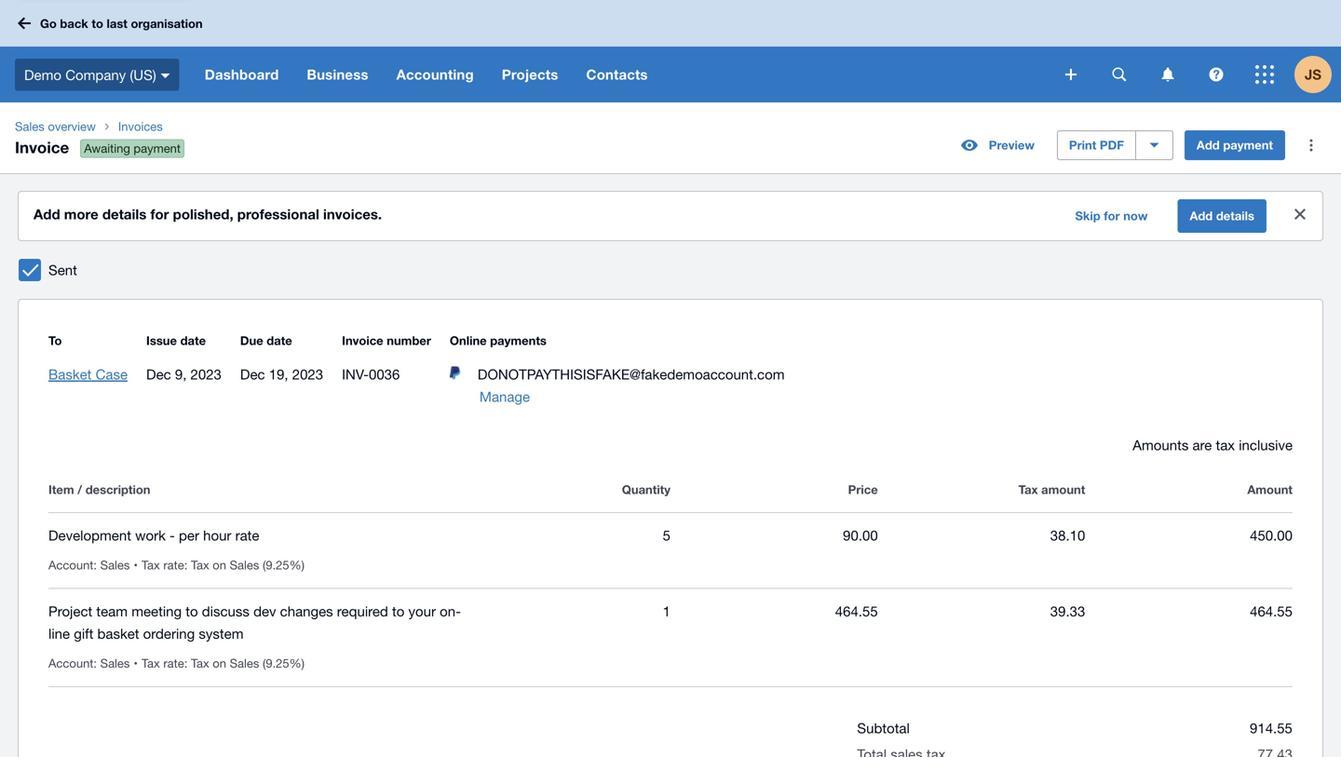 Task type: vqa. For each thing, say whether or not it's contained in the screenshot.
Mileage Claims
no



Task type: describe. For each thing, give the bounding box(es) containing it.
38.10 cell
[[878, 525, 1086, 547]]

js button
[[1295, 47, 1342, 102]]

invoice for invoice
[[15, 138, 69, 157]]

print
[[1070, 138, 1097, 152]]

: down ordering
[[184, 656, 188, 671]]

dec for dec 9, 2023
[[146, 366, 171, 382]]

line
[[48, 603, 461, 642]]

hour
[[203, 527, 231, 544]]

sales overview link
[[7, 117, 103, 136]]

now
[[1124, 209, 1148, 223]]

tax down system
[[191, 656, 209, 671]]

demo company (us) button
[[0, 47, 191, 102]]

pdf
[[1100, 138, 1125, 152]]

(us)
[[130, 66, 156, 83]]

add for add more details for polished, professional invoices.
[[34, 206, 60, 223]]

business
[[307, 66, 369, 83]]

online
[[450, 334, 487, 348]]

amount column header
[[1086, 479, 1293, 501]]

manage link
[[450, 386, 785, 408]]

print pdf button
[[1057, 130, 1137, 160]]

tax inside 'column header'
[[1019, 483, 1038, 497]]

projects
[[502, 66, 559, 83]]

0 horizontal spatial for
[[150, 206, 169, 223]]

project team meeting to discuss dev changes required to your on line gift basket ordering system row group
[[48, 512, 1293, 688]]

add details
[[1190, 209, 1255, 223]]

professional
[[237, 206, 319, 223]]

discuss
[[202, 603, 250, 620]]

2023 for dec 19, 2023
[[292, 366, 323, 382]]

demo
[[24, 66, 62, 83]]

914.55
[[1250, 720, 1293, 737]]

2023 for dec 9, 2023
[[191, 366, 222, 382]]

: down team
[[94, 656, 97, 671]]

basket
[[48, 366, 92, 382]]

payment for add payment
[[1224, 138, 1274, 152]]

1 464.55 from the left
[[836, 603, 878, 620]]

0036
[[369, 366, 400, 382]]

online payments
[[450, 334, 547, 348]]

cell down system
[[142, 656, 312, 671]]

rate inside cell
[[235, 527, 259, 544]]

more
[[64, 206, 98, 223]]

on for development work - per hour rate
[[213, 558, 226, 573]]

skip
[[1076, 209, 1101, 223]]

polished,
[[173, 206, 234, 223]]

on inside project team meeting to discuss dev changes required to your on line gift basket ordering system
[[440, 603, 461, 620]]

add payment
[[1197, 138, 1274, 152]]

tax down ordering
[[142, 656, 160, 671]]

quantity column header
[[463, 479, 671, 501]]

add payment button
[[1185, 130, 1286, 160]]

details inside 'button'
[[1217, 209, 1255, 223]]

(9.25%) for development work - per hour rate
[[263, 558, 305, 573]]

system
[[199, 626, 244, 642]]

account for development work - per hour rate
[[48, 558, 94, 573]]

are
[[1193, 437, 1213, 453]]

date for 19,
[[267, 334, 292, 348]]

team
[[96, 603, 128, 620]]

your
[[409, 603, 436, 620]]

project team meeting to discuss dev changes required to your on line gift basket ordering system cell
[[48, 601, 463, 645]]

tax
[[1216, 437, 1236, 453]]

sales down development
[[100, 558, 130, 573]]

issue date
[[146, 334, 206, 348]]

demo company (us)
[[24, 66, 156, 83]]

skip for now button
[[1065, 201, 1160, 231]]

accounting button
[[383, 47, 488, 102]]

awaiting
[[84, 141, 130, 156]]

print pdf
[[1070, 138, 1125, 152]]

tax down per
[[191, 558, 209, 573]]

: down per
[[184, 558, 188, 573]]

sales down system
[[230, 656, 259, 671]]

row for sales
[[48, 513, 1293, 589]]

row for 464.55
[[48, 479, 1293, 512]]

go back to last organisation
[[40, 16, 203, 31]]

sent
[[48, 262, 77, 278]]

skip for now
[[1076, 209, 1148, 223]]

90.00
[[843, 527, 878, 544]]

payments
[[490, 334, 547, 348]]

project team meeting to discuss dev changes required to your on line gift basket ordering system
[[48, 603, 461, 642]]

add details button
[[1178, 199, 1267, 233]]

to
[[48, 334, 62, 348]]

due date
[[240, 334, 292, 348]]

to inside "link"
[[92, 16, 103, 31]]

go
[[40, 16, 57, 31]]

more invoice options image
[[1293, 127, 1331, 164]]

account : sales for project team meeting to discuss dev changes required to your on line gift basket ordering system
[[48, 656, 130, 671]]

19,
[[269, 366, 288, 382]]

0 horizontal spatial svg image
[[1113, 68, 1127, 82]]

development work - per hour rate cell
[[48, 525, 463, 547]]

amounts
[[1133, 437, 1189, 453]]

5
[[663, 527, 671, 544]]

account for project team meeting to discuss dev changes required to your on line gift basket ordering system
[[48, 656, 94, 671]]

preview
[[989, 138, 1035, 152]]

account : sales for development work - per hour rate
[[48, 558, 130, 573]]

sales left overview
[[15, 119, 45, 134]]

rate for project team meeting to discuss dev changes required to your on line gift basket ordering system
[[163, 656, 184, 671]]

required
[[337, 603, 388, 620]]

39.33
[[1051, 603, 1086, 620]]

2 464.55 from the left
[[1251, 603, 1293, 620]]

projects button
[[488, 47, 572, 102]]

dev
[[253, 603, 276, 620]]

dec 9, 2023
[[146, 366, 222, 382]]

date for 9,
[[180, 334, 206, 348]]

development work - per hour rate
[[48, 527, 259, 544]]

manage
[[480, 389, 530, 405]]

9,
[[175, 366, 187, 382]]

tax rate : tax on sales (9.25%) for project team meeting to discuss dev changes required to your on line gift basket ordering system
[[142, 656, 305, 671]]

price column header
[[671, 479, 878, 501]]

banner containing dashboard
[[0, 0, 1342, 102]]

invoice for invoice number
[[342, 334, 384, 348]]

gift
[[74, 626, 93, 642]]

basket case link
[[48, 366, 128, 382]]

quantity
[[622, 483, 671, 497]]

business button
[[293, 47, 383, 102]]

svg image inside go back to last organisation "link"
[[18, 17, 31, 29]]

2 horizontal spatial to
[[392, 603, 405, 620]]

ordering
[[143, 626, 195, 642]]

js
[[1305, 66, 1322, 83]]



Task type: locate. For each thing, give the bounding box(es) containing it.
basket case
[[48, 366, 128, 382]]

0 horizontal spatial payment
[[134, 141, 181, 156]]

cell down gift
[[48, 656, 142, 671]]

rate for development work - per hour rate
[[163, 558, 184, 573]]

account : sales
[[48, 558, 130, 573], [48, 656, 130, 671]]

add more details for polished, professional invoices. status
[[19, 192, 1323, 240]]

add left more
[[34, 206, 60, 223]]

rate down -
[[163, 558, 184, 573]]

account inside project team meeting to discuss dev changes required to your on line gift basket ordering system row
[[48, 656, 94, 671]]

banner
[[0, 0, 1342, 102]]

on for project team meeting to discuss dev changes required to your on line gift basket ordering system
[[213, 656, 226, 671]]

1 horizontal spatial svg image
[[1210, 68, 1224, 82]]

2023
[[191, 366, 222, 382], [292, 366, 323, 382]]

account
[[48, 558, 94, 573], [48, 656, 94, 671]]

0 horizontal spatial invoice
[[15, 138, 69, 157]]

tax rate : tax on sales (9.25%) down system
[[142, 656, 305, 671]]

row containing development work - per hour rate
[[48, 513, 1293, 589]]

5 cell
[[463, 525, 671, 547]]

0 vertical spatial on
[[213, 558, 226, 573]]

amount
[[1248, 483, 1293, 497]]

tax rate : tax on sales (9.25%) inside "row"
[[142, 558, 305, 573]]

for left now
[[1104, 209, 1121, 223]]

preview button
[[950, 130, 1046, 160]]

tax
[[1019, 483, 1038, 497], [142, 558, 160, 573], [191, 558, 209, 573], [142, 656, 160, 671], [191, 656, 209, 671]]

payment for awaiting payment
[[134, 141, 181, 156]]

invoice number
[[342, 334, 431, 348]]

dec 19, 2023
[[240, 366, 323, 382]]

1 horizontal spatial 464.55
[[1251, 603, 1293, 620]]

add for add details
[[1190, 209, 1213, 223]]

description
[[85, 483, 150, 497]]

1 account : sales from the top
[[48, 558, 130, 573]]

to up ordering
[[186, 603, 198, 620]]

tax amount
[[1019, 483, 1086, 497]]

tax left amount
[[1019, 483, 1038, 497]]

0 vertical spatial rate
[[235, 527, 259, 544]]

basket
[[97, 626, 139, 642]]

project
[[48, 603, 92, 620]]

contacts
[[586, 66, 648, 83]]

meeting
[[132, 603, 182, 620]]

payment
[[1224, 138, 1274, 152], [134, 141, 181, 156]]

-
[[170, 527, 175, 544]]

cell
[[48, 558, 142, 573], [142, 558, 312, 573], [48, 656, 142, 671], [142, 656, 312, 671]]

1 tax rate : tax on sales (9.25%) from the top
[[142, 558, 305, 573]]

1 dec from the left
[[146, 366, 171, 382]]

(9.25%) inside project team meeting to discuss dev changes required to your on line gift basket ordering system row
[[263, 656, 305, 671]]

on right the your
[[440, 603, 461, 620]]

0 horizontal spatial to
[[92, 16, 103, 31]]

add inside 'add payment' button
[[1197, 138, 1220, 152]]

1 vertical spatial invoice
[[342, 334, 384, 348]]

awaiting payment
[[84, 141, 181, 156]]

payment down invoices link
[[134, 141, 181, 156]]

item
[[48, 483, 74, 497]]

add right now
[[1190, 209, 1213, 223]]

row containing item / description
[[48, 479, 1293, 512]]

subtotal
[[858, 720, 910, 737]]

to
[[92, 16, 103, 31], [186, 603, 198, 620], [392, 603, 405, 620]]

2 date from the left
[[267, 334, 292, 348]]

row up 1
[[48, 513, 1293, 589]]

project team meeting to discuss dev changes required to your on line gift basket ordering system table
[[48, 457, 1293, 688]]

close image
[[1282, 196, 1319, 233]]

add more details for polished, professional invoices.
[[34, 206, 382, 223]]

2 dec from the left
[[240, 366, 265, 382]]

invoice down sales overview link
[[15, 138, 69, 157]]

to left the your
[[392, 603, 405, 620]]

0 vertical spatial account
[[48, 558, 94, 573]]

item / description
[[48, 483, 150, 497]]

for inside button
[[1104, 209, 1121, 223]]

changes
[[280, 603, 333, 620]]

dashboard
[[205, 66, 279, 83]]

tax rate : tax on sales (9.25%) inside project team meeting to discuss dev changes required to your on line gift basket ordering system row
[[142, 656, 305, 671]]

sales down basket
[[100, 656, 130, 671]]

464.55 cell
[[671, 601, 878, 645], [1086, 601, 1293, 645]]

:
[[94, 558, 97, 573], [184, 558, 188, 573], [94, 656, 97, 671], [184, 656, 188, 671]]

1 vertical spatial account
[[48, 656, 94, 671]]

dec left 19,
[[240, 366, 265, 382]]

1 (9.25%) from the top
[[263, 558, 305, 573]]

on down system
[[213, 656, 226, 671]]

payment inside button
[[1224, 138, 1274, 152]]

invoices
[[118, 119, 163, 134]]

details right more
[[102, 206, 147, 223]]

rate right hour
[[235, 527, 259, 544]]

2 account : sales from the top
[[48, 656, 130, 671]]

/
[[78, 483, 82, 497]]

1 account from the top
[[48, 558, 94, 573]]

90.00 cell
[[671, 525, 878, 547]]

amount
[[1042, 483, 1086, 497]]

2023 right 19,
[[292, 366, 323, 382]]

invoices link
[[111, 117, 199, 136]]

1 date from the left
[[180, 334, 206, 348]]

2 tax rate : tax on sales (9.25%) from the top
[[142, 656, 305, 671]]

back
[[60, 16, 88, 31]]

1 horizontal spatial payment
[[1224, 138, 1274, 152]]

invoice up inv-
[[342, 334, 384, 348]]

2 2023 from the left
[[292, 366, 323, 382]]

1 horizontal spatial 2023
[[292, 366, 323, 382]]

account inside "row"
[[48, 558, 94, 573]]

svg image
[[18, 17, 31, 29], [1162, 68, 1174, 82], [1066, 69, 1077, 80], [161, 73, 170, 78]]

rate down ordering
[[163, 656, 184, 671]]

svg image left the js
[[1256, 65, 1275, 84]]

account : sales inside project team meeting to discuss dev changes required to your on line gift basket ordering system row
[[48, 656, 130, 671]]

1 vertical spatial on
[[440, 603, 461, 620]]

add inside add details 'button'
[[1190, 209, 1213, 223]]

account : sales down gift
[[48, 656, 130, 671]]

case
[[96, 366, 128, 382]]

0 vertical spatial tax rate : tax on sales (9.25%)
[[142, 558, 305, 573]]

dec for dec 19, 2023
[[240, 366, 265, 382]]

project team meeting to discuss dev changes required to your on line gift basket ordering system row
[[48, 589, 1293, 688]]

svg image up add payment
[[1210, 68, 1224, 82]]

38.10
[[1051, 527, 1086, 544]]

1 horizontal spatial date
[[267, 334, 292, 348]]

2 horizontal spatial svg image
[[1256, 65, 1275, 84]]

svg image
[[1256, 65, 1275, 84], [1113, 68, 1127, 82], [1210, 68, 1224, 82]]

invoices.
[[323, 206, 382, 223]]

1 464.55 cell from the left
[[671, 601, 878, 645]]

1 vertical spatial tax rate : tax on sales (9.25%)
[[142, 656, 305, 671]]

2 464.55 cell from the left
[[1086, 601, 1293, 645]]

0 horizontal spatial dec
[[146, 366, 171, 382]]

add up add details
[[1197, 138, 1220, 152]]

donotpaythisisfake@fakedemoaccount.com
[[478, 366, 785, 382]]

cell down hour
[[142, 558, 312, 573]]

464.55 cell down 450.00 cell
[[1086, 601, 1293, 645]]

account down gift
[[48, 656, 94, 671]]

account : sales down development
[[48, 558, 130, 573]]

0 horizontal spatial date
[[180, 334, 206, 348]]

development
[[48, 527, 131, 544]]

tax rate : tax on sales (9.25%)
[[142, 558, 305, 573], [142, 656, 305, 671]]

2 account from the top
[[48, 656, 94, 671]]

1 row from the top
[[48, 479, 1293, 512]]

464.55 cell down 90.00 'cell'
[[671, 601, 878, 645]]

date right 'issue'
[[180, 334, 206, 348]]

accounting
[[397, 66, 474, 83]]

dec
[[146, 366, 171, 382], [240, 366, 265, 382]]

inv-
[[342, 366, 369, 382]]

row up 5
[[48, 479, 1293, 512]]

company
[[65, 66, 126, 83]]

cell down development
[[48, 558, 142, 573]]

(9.25%) down development work - per hour rate cell
[[263, 558, 305, 573]]

overview
[[48, 119, 96, 134]]

0 horizontal spatial details
[[102, 206, 147, 223]]

payment left more invoice options icon at the right
[[1224, 138, 1274, 152]]

row
[[48, 479, 1293, 512], [48, 513, 1293, 589]]

due
[[240, 334, 263, 348]]

1 horizontal spatial to
[[186, 603, 198, 620]]

details
[[102, 206, 147, 223], [1217, 209, 1255, 223]]

0 vertical spatial row
[[48, 479, 1293, 512]]

account down development
[[48, 558, 94, 573]]

details left 'close' image
[[1217, 209, 1255, 223]]

1 2023 from the left
[[191, 366, 222, 382]]

1 cell
[[463, 601, 671, 645]]

450.00 cell
[[1086, 525, 1293, 547]]

dashboard link
[[191, 47, 293, 102]]

tax amount column header
[[878, 479, 1086, 501]]

work
[[135, 527, 166, 544]]

0 vertical spatial invoice
[[15, 138, 69, 157]]

1
[[663, 603, 671, 620]]

2 vertical spatial on
[[213, 656, 226, 671]]

1 vertical spatial (9.25%)
[[263, 656, 305, 671]]

tax rate : tax on sales (9.25%) for development work - per hour rate
[[142, 558, 305, 573]]

svg image inside demo company (us) popup button
[[161, 73, 170, 78]]

rate inside project team meeting to discuss dev changes required to your on line gift basket ordering system row
[[163, 656, 184, 671]]

price
[[849, 483, 878, 497]]

0 horizontal spatial 464.55
[[836, 603, 878, 620]]

1 horizontal spatial dec
[[240, 366, 265, 382]]

item / description column header
[[48, 479, 463, 501]]

organisation
[[131, 16, 203, 31]]

last
[[107, 16, 128, 31]]

amounts are tax inclusive
[[1133, 437, 1293, 453]]

464.55 down "90.00"
[[836, 603, 878, 620]]

go back to last organisation link
[[11, 7, 214, 40]]

464.55 down 450.00
[[1251, 603, 1293, 620]]

1 horizontal spatial invoice
[[342, 334, 384, 348]]

date
[[180, 334, 206, 348], [267, 334, 292, 348]]

date right due
[[267, 334, 292, 348]]

2 row from the top
[[48, 513, 1293, 589]]

add for add payment
[[1197, 138, 1220, 152]]

on
[[213, 558, 226, 573], [440, 603, 461, 620], [213, 656, 226, 671]]

inv-0036
[[342, 366, 400, 382]]

0 vertical spatial (9.25%)
[[263, 558, 305, 573]]

0 horizontal spatial 464.55 cell
[[671, 601, 878, 645]]

0 vertical spatial account : sales
[[48, 558, 130, 573]]

tax down work
[[142, 558, 160, 573]]

(9.25%) down project team meeting to discuss dev changes required to your on line gift basket ordering system cell
[[263, 656, 305, 671]]

2 vertical spatial rate
[[163, 656, 184, 671]]

to left last
[[92, 16, 103, 31]]

(9.25%) inside "row"
[[263, 558, 305, 573]]

sales down development work - per hour rate cell
[[230, 558, 259, 573]]

on down hour
[[213, 558, 226, 573]]

tax rate : tax on sales (9.25%) down hour
[[142, 558, 305, 573]]

contacts button
[[572, 47, 662, 102]]

sales overview
[[15, 119, 96, 134]]

0 horizontal spatial 2023
[[191, 366, 222, 382]]

1 horizontal spatial for
[[1104, 209, 1121, 223]]

1 vertical spatial account : sales
[[48, 656, 130, 671]]

invoice
[[15, 138, 69, 157], [342, 334, 384, 348]]

svg image up pdf at top right
[[1113, 68, 1127, 82]]

inclusive
[[1239, 437, 1293, 453]]

dec left 9,
[[146, 366, 171, 382]]

for left polished,
[[150, 206, 169, 223]]

(9.25%) for project team meeting to discuss dev changes required to your on line gift basket ordering system
[[263, 656, 305, 671]]

per
[[179, 527, 199, 544]]

2023 right 9,
[[191, 366, 222, 382]]

1 horizontal spatial 464.55 cell
[[1086, 601, 1293, 645]]

464.55
[[836, 603, 878, 620], [1251, 603, 1293, 620]]

1 vertical spatial rate
[[163, 558, 184, 573]]

1 horizontal spatial details
[[1217, 209, 1255, 223]]

2 (9.25%) from the top
[[263, 656, 305, 671]]

39.33 cell
[[878, 601, 1086, 645]]

: down development
[[94, 558, 97, 573]]

1 vertical spatial row
[[48, 513, 1293, 589]]



